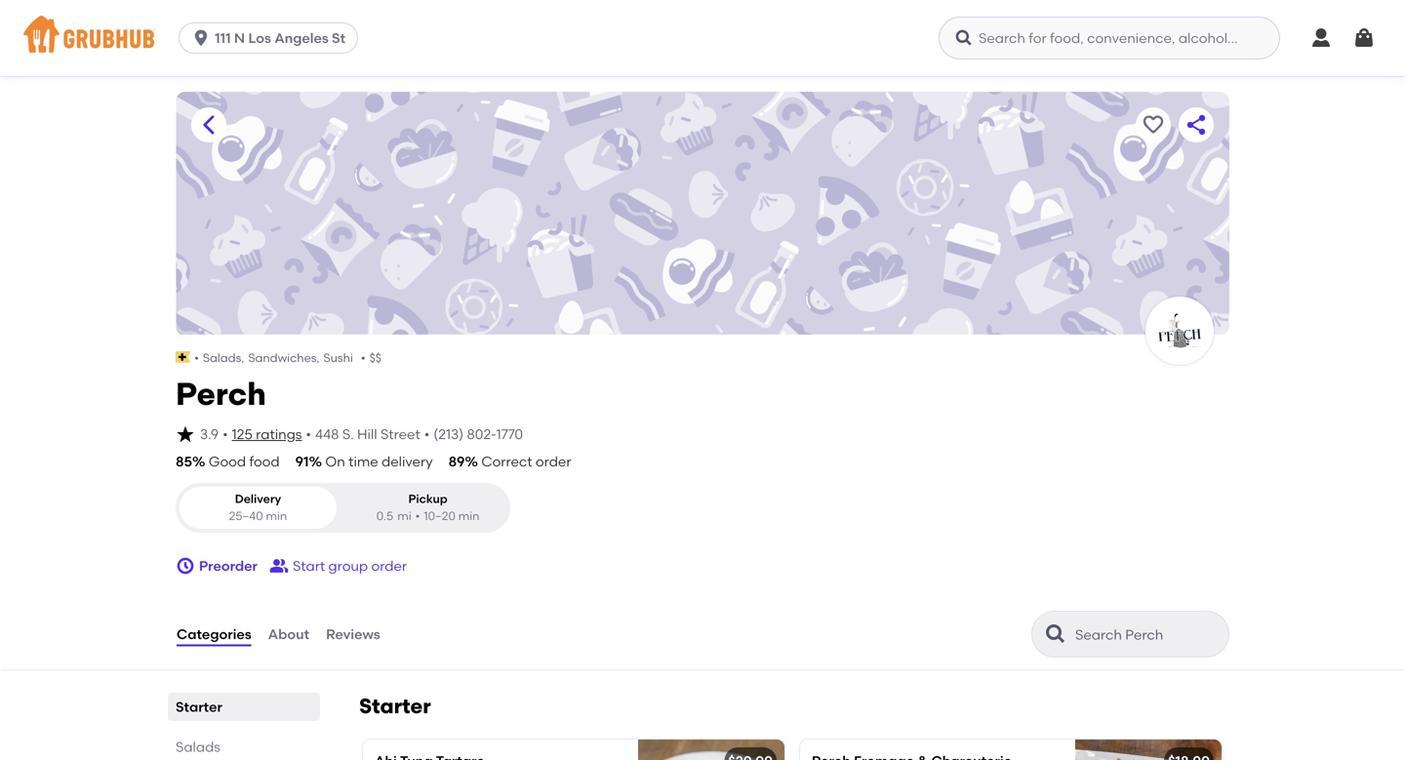 Task type: describe. For each thing, give the bounding box(es) containing it.
ahi tuna tartare image
[[638, 740, 785, 760]]

on time delivery
[[325, 453, 433, 470]]

los
[[248, 30, 271, 46]]

• left 448
[[306, 426, 311, 442]]

n
[[234, 30, 245, 46]]

food
[[249, 453, 280, 470]]

3.9
[[200, 426, 219, 442]]

ratings
[[256, 426, 302, 442]]

802-
[[467, 426, 496, 442]]

1 horizontal spatial starter
[[359, 694, 431, 719]]

pickup
[[408, 492, 448, 506]]

10–20
[[424, 509, 456, 523]]

448
[[315, 426, 339, 442]]

• right 3.9
[[223, 426, 228, 442]]

start group order
[[293, 557, 407, 574]]

perch
[[176, 375, 266, 413]]

st
[[332, 30, 345, 46]]

min inside pickup 0.5 mi • 10–20 min
[[458, 509, 480, 523]]

85
[[176, 453, 192, 470]]

89
[[448, 453, 465, 470]]

street
[[381, 426, 420, 442]]

(213)
[[434, 426, 464, 442]]

• salads, sandwiches, sushi • $$
[[194, 351, 381, 365]]

correct order
[[481, 453, 571, 470]]

Search for food, convenience, alcohol... search field
[[939, 17, 1280, 60]]

sandwiches,
[[248, 351, 320, 365]]

25–40
[[229, 509, 263, 523]]

sushi
[[323, 351, 353, 365]]

start
[[293, 557, 325, 574]]

on
[[325, 453, 345, 470]]

categories button
[[176, 599, 252, 669]]

s.
[[342, 426, 354, 442]]

search icon image
[[1044, 623, 1067, 646]]

Search Perch search field
[[1073, 625, 1223, 644]]

subscription pass image
[[176, 351, 190, 363]]

delivery 25–40 min
[[229, 492, 287, 523]]

111 n los angeles st
[[215, 30, 345, 46]]

perch fromage & charcuterie image
[[1075, 740, 1222, 760]]

reviews button
[[325, 599, 381, 669]]

• right subscription pass icon
[[194, 351, 199, 365]]



Task type: vqa. For each thing, say whether or not it's contained in the screenshot.
3.9 • 125 ratings
yes



Task type: locate. For each thing, give the bounding box(es) containing it.
option group
[[176, 483, 510, 533]]

caret left icon image
[[197, 113, 221, 137]]

starter up salads
[[176, 699, 222, 715]]

angeles
[[274, 30, 329, 46]]

save this restaurant button
[[1136, 107, 1171, 142]]

salads,
[[203, 351, 244, 365]]

1 vertical spatial order
[[371, 557, 407, 574]]

1770
[[496, 426, 523, 442]]

about button
[[267, 599, 310, 669]]

hill
[[357, 426, 377, 442]]

111 n los angeles st button
[[179, 22, 366, 54]]

delivery
[[382, 453, 433, 470]]

good
[[209, 453, 246, 470]]

• right mi
[[415, 509, 420, 523]]

starter
[[359, 694, 431, 719], [176, 699, 222, 715]]

order right correct
[[536, 453, 571, 470]]

group
[[328, 557, 368, 574]]

• inside pickup 0.5 mi • 10–20 min
[[415, 509, 420, 523]]

0 horizontal spatial starter
[[176, 699, 222, 715]]

save this restaurant image
[[1142, 113, 1165, 137]]

min right 10–20
[[458, 509, 480, 523]]

0 horizontal spatial min
[[266, 509, 287, 523]]

svg image left 3.9
[[176, 424, 195, 444]]

svg image inside 111 n los angeles st button
[[191, 28, 211, 48]]

good food
[[209, 453, 280, 470]]

reviews
[[326, 626, 380, 642]]

$$
[[369, 351, 381, 365]]

111
[[215, 30, 231, 46]]

3.9 • 125 ratings
[[200, 426, 302, 442]]

main navigation navigation
[[0, 0, 1405, 76]]

order right 'group'
[[371, 557, 407, 574]]

starter down reviews button at bottom left
[[359, 694, 431, 719]]

delivery
[[235, 492, 281, 506]]

categories
[[177, 626, 251, 642]]

svg image left preorder
[[176, 556, 195, 576]]

• left $$
[[361, 351, 366, 365]]

min
[[266, 509, 287, 523], [458, 509, 480, 523]]

people icon image
[[269, 556, 289, 576]]

1 horizontal spatial order
[[536, 453, 571, 470]]

svg image
[[176, 424, 195, 444], [176, 556, 195, 576]]

1 horizontal spatial min
[[458, 509, 480, 523]]

• 448 s. hill street • (213) 802-1770
[[306, 426, 523, 442]]

• left (213)
[[424, 426, 430, 442]]

mi
[[397, 509, 411, 523]]

min inside delivery 25–40 min
[[266, 509, 287, 523]]

pickup 0.5 mi • 10–20 min
[[376, 492, 480, 523]]

order inside button
[[371, 557, 407, 574]]

1 svg image from the top
[[176, 424, 195, 444]]

about
[[268, 626, 309, 642]]

start group order button
[[269, 548, 407, 583]]

min down "delivery"
[[266, 509, 287, 523]]

0.5
[[376, 509, 393, 523]]

91
[[295, 453, 309, 470]]

time
[[348, 453, 378, 470]]

option group containing delivery 25–40 min
[[176, 483, 510, 533]]

•
[[194, 351, 199, 365], [361, 351, 366, 365], [223, 426, 228, 442], [306, 426, 311, 442], [424, 426, 430, 442], [415, 509, 420, 523]]

salads
[[176, 739, 220, 755]]

share icon image
[[1185, 113, 1208, 137]]

svg image inside the preorder button
[[176, 556, 195, 576]]

0 vertical spatial order
[[536, 453, 571, 470]]

125
[[232, 426, 253, 442]]

0 horizontal spatial order
[[371, 557, 407, 574]]

correct
[[481, 453, 532, 470]]

svg image
[[1309, 26, 1333, 50], [1352, 26, 1376, 50], [191, 28, 211, 48], [954, 28, 974, 48]]

0 vertical spatial svg image
[[176, 424, 195, 444]]

1 vertical spatial svg image
[[176, 556, 195, 576]]

2 min from the left
[[458, 509, 480, 523]]

order
[[536, 453, 571, 470], [371, 557, 407, 574]]

2 svg image from the top
[[176, 556, 195, 576]]

1 min from the left
[[266, 509, 287, 523]]

preorder
[[199, 557, 258, 574]]

preorder button
[[176, 548, 258, 583]]



